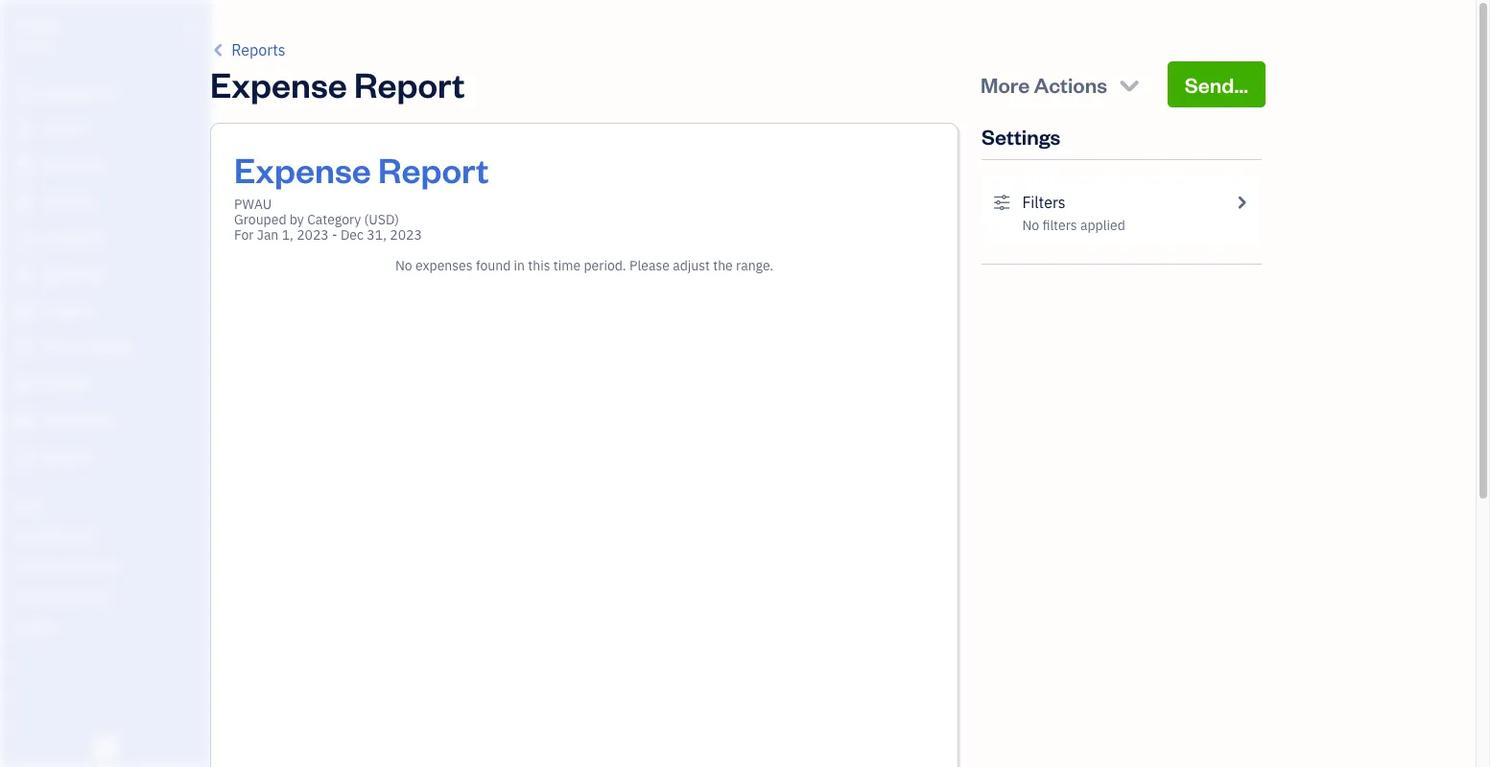 Task type: locate. For each thing, give the bounding box(es) containing it.
time
[[554, 257, 581, 274]]

for
[[234, 226, 254, 244]]

period.
[[584, 257, 626, 274]]

reports
[[231, 40, 286, 59]]

bank connections image
[[14, 589, 205, 605]]

jan
[[257, 226, 279, 244]]

dec
[[341, 226, 364, 244]]

settings image
[[14, 620, 205, 635]]

no
[[1022, 217, 1039, 234], [395, 257, 412, 274]]

send… button
[[1168, 61, 1266, 107]]

0 horizontal spatial pwau
[[15, 17, 59, 36]]

timer image
[[12, 339, 36, 358]]

apps image
[[14, 497, 205, 512]]

filters
[[1022, 193, 1066, 212]]

report inside expense report pwau grouped by category ( usd ) for jan 1, 2023 - dec 31, 2023
[[378, 147, 489, 192]]

found
[[476, 257, 511, 274]]

1 horizontal spatial no
[[1022, 217, 1039, 234]]

1 vertical spatial no
[[395, 257, 412, 274]]

expense image
[[12, 266, 36, 285]]

1,
[[282, 226, 293, 244]]

1 horizontal spatial pwau
[[234, 196, 272, 213]]

more actions button
[[963, 61, 1160, 107]]

0 vertical spatial expense
[[210, 61, 347, 107]]

adjust
[[673, 257, 710, 274]]

chevrondown image
[[1116, 71, 1143, 98]]

owner
[[15, 38, 51, 53]]

0 vertical spatial pwau
[[15, 17, 59, 36]]

expense inside expense report pwau grouped by category ( usd ) for jan 1, 2023 - dec 31, 2023
[[234, 147, 371, 192]]

0 horizontal spatial no
[[395, 257, 412, 274]]

2 2023 from the left
[[390, 226, 422, 244]]

expense up by at the left of the page
[[234, 147, 371, 192]]

1 vertical spatial report
[[378, 147, 489, 192]]

expense
[[210, 61, 347, 107], [234, 147, 371, 192]]

0 vertical spatial report
[[354, 61, 465, 107]]

grouped
[[234, 211, 286, 228]]

report for expense report
[[354, 61, 465, 107]]

1 vertical spatial pwau
[[234, 196, 272, 213]]

usd
[[369, 211, 395, 228]]

0 vertical spatial no
[[1022, 217, 1039, 234]]

2023
[[297, 226, 329, 244], [390, 226, 422, 244]]

more
[[981, 71, 1030, 98]]

report
[[354, 61, 465, 107], [378, 147, 489, 192]]

pwau
[[15, 17, 59, 36], [234, 196, 272, 213]]

report for expense report pwau grouped by category ( usd ) for jan 1, 2023 - dec 31, 2023
[[378, 147, 489, 192]]

please
[[629, 257, 670, 274]]

range.
[[736, 257, 774, 274]]

pwau up for
[[234, 196, 272, 213]]

no for no expenses found in this time period. please adjust the range.
[[395, 257, 412, 274]]

1 horizontal spatial 2023
[[390, 226, 422, 244]]

client image
[[12, 120, 36, 139]]

more actions
[[981, 71, 1107, 98]]

pwau up owner
[[15, 17, 59, 36]]

2023 right "31,"
[[390, 226, 422, 244]]

expense down the reports
[[210, 61, 347, 107]]

no expenses found in this time period. please adjust the range.
[[395, 257, 774, 274]]

chevronright image
[[1233, 191, 1250, 214]]

main element
[[0, 0, 259, 768]]

reports button
[[210, 38, 286, 61]]

by
[[290, 211, 304, 228]]

1 vertical spatial expense
[[234, 147, 371, 192]]

applied
[[1080, 217, 1125, 234]]

0 horizontal spatial 2023
[[297, 226, 329, 244]]

2023 left -
[[297, 226, 329, 244]]

no left expenses
[[395, 257, 412, 274]]

no down filters at the top of page
[[1022, 217, 1039, 234]]



Task type: vqa. For each thing, say whether or not it's contained in the screenshot.
in
yes



Task type: describe. For each thing, give the bounding box(es) containing it.
category
[[307, 211, 361, 228]]

)
[[395, 211, 399, 228]]

expense for expense report pwau grouped by category ( usd ) for jan 1, 2023 - dec 31, 2023
[[234, 147, 371, 192]]

in
[[514, 257, 525, 274]]

invoice image
[[12, 193, 36, 212]]

expense for expense report
[[210, 61, 347, 107]]

expenses
[[415, 257, 473, 274]]

actions
[[1034, 71, 1107, 98]]

filters
[[1043, 217, 1077, 234]]

items and services image
[[14, 558, 205, 574]]

expense report
[[210, 61, 465, 107]]

the
[[713, 257, 733, 274]]

1 2023 from the left
[[297, 226, 329, 244]]

report image
[[12, 448, 36, 467]]

this
[[528, 257, 550, 274]]

team members image
[[14, 528, 205, 543]]

chevronleft image
[[210, 38, 228, 61]]

no filters applied
[[1022, 217, 1125, 234]]

31,
[[367, 226, 387, 244]]

freshbooks image
[[90, 737, 121, 760]]

payment image
[[12, 229, 36, 249]]

(
[[364, 211, 369, 228]]

estimate image
[[12, 156, 36, 176]]

send…
[[1185, 71, 1248, 98]]

dashboard image
[[12, 83, 36, 103]]

pwau owner
[[15, 17, 59, 53]]

pwau inside main element
[[15, 17, 59, 36]]

project image
[[12, 302, 36, 321]]

money image
[[12, 375, 36, 394]]

-
[[332, 226, 337, 244]]

settings
[[982, 123, 1061, 150]]

settings image
[[993, 191, 1011, 214]]

no for no filters applied
[[1022, 217, 1039, 234]]

chart image
[[12, 412, 36, 431]]

pwau inside expense report pwau grouped by category ( usd ) for jan 1, 2023 - dec 31, 2023
[[234, 196, 272, 213]]

expense report pwau grouped by category ( usd ) for jan 1, 2023 - dec 31, 2023
[[234, 147, 489, 244]]



